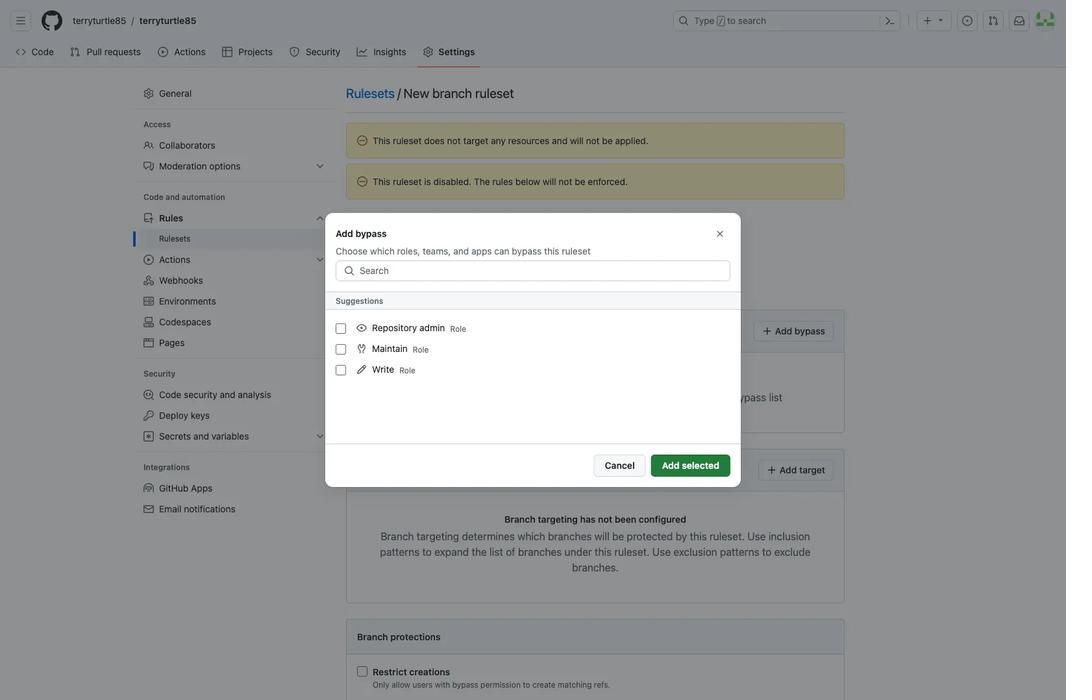 Task type: describe. For each thing, give the bounding box(es) containing it.
ruleset left adding
[[592, 391, 625, 404]]

shield image
[[289, 47, 300, 57]]

2 terryturtle85 link from the left
[[134, 10, 202, 31]]

ruleset. inside will be protected by this ruleset. use inclusion patterns to expand the list of
[[710, 531, 745, 543]]

triangle down image
[[936, 15, 947, 25]]

webhooks link
[[138, 270, 331, 291]]

choose which roles, teams, and apps can bypass this ruleset
[[336, 246, 591, 256]]

search
[[739, 15, 767, 26]]

notifications
[[184, 504, 236, 515]]

creations
[[410, 667, 450, 677]]

to left search
[[728, 15, 736, 26]]

enforcement
[[346, 259, 402, 269]]

add bypass inside button
[[773, 326, 826, 337]]

insights link
[[352, 42, 413, 62]]

repository
[[372, 323, 417, 333]]

maintain
[[372, 343, 408, 354]]

security
[[184, 390, 217, 400]]

1 horizontal spatial plus image
[[923, 16, 934, 26]]

close dialog image
[[715, 229, 726, 239]]

the inside will be protected by this ruleset. use inclusion patterns to expand the list of
[[472, 546, 487, 558]]

keys
[[191, 410, 210, 421]]

expand
[[435, 546, 469, 558]]

sc 9kayk9 0 image for repository
[[357, 323, 367, 333]]

pages
[[159, 338, 185, 348]]

environments
[[159, 296, 216, 307]]

status
[[405, 259, 432, 269]]

them
[[676, 391, 701, 404]]

pull requests
[[87, 46, 141, 57]]

settings
[[439, 46, 475, 57]]

Ruleset Name text field
[[347, 227, 520, 246]]

repo push image
[[144, 213, 154, 224]]

suggestions group
[[336, 320, 731, 378]]

only
[[373, 680, 390, 689]]

create
[[533, 680, 556, 689]]

this right from
[[572, 391, 590, 404]]

branches under this ruleset. use exclusion patterns to exclude branches .
[[518, 546, 811, 574]]

1 terryturtle85 from the left
[[73, 15, 126, 26]]

resources
[[508, 135, 550, 146]]

code and automation
[[144, 193, 225, 202]]

key image
[[144, 411, 154, 421]]

actions link
[[153, 42, 212, 62]]

with
[[435, 680, 451, 689]]

maintain role
[[372, 343, 429, 354]]

1 vertical spatial security
[[144, 369, 176, 378]]

rules
[[493, 176, 513, 187]]

sc 9kayk9 0 image for maintain
[[357, 344, 367, 354]]

role for write
[[400, 366, 416, 375]]

target inside popup button
[[800, 465, 826, 476]]

disabled button
[[346, 274, 429, 294]]

targeting for has
[[538, 514, 578, 525]]

determines
[[462, 531, 515, 543]]

sc 9kayk9 0 image for write
[[357, 365, 367, 375]]

1 terryturtle85 link from the left
[[68, 10, 132, 31]]

branch for branch protections
[[357, 632, 388, 642]]

0 vertical spatial branches
[[548, 531, 592, 543]]

email
[[159, 504, 182, 515]]

use inside branches under this ruleset. use exclusion patterns to exclude branches .
[[653, 546, 671, 558]]

disabled
[[370, 278, 408, 289]]

git pull request image
[[989, 16, 999, 26]]

triangle down image
[[413, 279, 423, 289]]

and left apps
[[454, 246, 469, 256]]

access
[[144, 120, 171, 129]]

play image
[[158, 47, 168, 57]]

the
[[474, 176, 490, 187]]

write
[[372, 364, 395, 375]]

1 horizontal spatial which
[[518, 531, 546, 543]]

ruleset left is
[[393, 176, 422, 187]]

/ for type
[[719, 17, 724, 26]]

patterns inside branches under this ruleset. use exclusion patterns to exclude branches .
[[721, 546, 760, 558]]

will inside will be protected by this ruleset. use inclusion patterns to expand the list of
[[595, 531, 610, 543]]

repository admin role
[[372, 323, 467, 333]]

automation
[[182, 193, 225, 202]]

/ for rulesets
[[398, 85, 401, 100]]

selected
[[682, 460, 720, 471]]

roles,
[[397, 246, 421, 256]]

plus image inside add bypass button
[[763, 326, 773, 337]]

Search text field
[[360, 261, 730, 281]]

/ for terryturtle85
[[132, 15, 134, 26]]

integrations
[[144, 463, 190, 472]]

rules button
[[138, 208, 331, 229]]

deploy keys
[[159, 410, 210, 421]]

codespaces
[[159, 317, 211, 327]]

exclude
[[775, 546, 811, 558]]

code for code and automation
[[144, 193, 164, 202]]

rulesets for rulesets / new branch ruleset
[[346, 85, 395, 100]]

new
[[404, 85, 430, 100]]

add inside button
[[776, 326, 793, 337]]

disabled.
[[434, 176, 472, 187]]

inclusion
[[769, 531, 811, 543]]

issue opened image
[[963, 16, 973, 26]]

webhooks
[[159, 275, 203, 286]]

2 terryturtle85 from the left
[[139, 15, 197, 26]]

not right "does"
[[447, 135, 461, 146]]

chevron down image
[[315, 213, 326, 224]]

to inside will be protected by this ruleset. use inclusion patterns to expand the list of
[[423, 546, 432, 558]]

0 horizontal spatial target
[[464, 135, 489, 146]]

protections
[[391, 632, 441, 642]]

table image
[[222, 47, 233, 57]]

rulesets / new branch ruleset
[[346, 85, 514, 100]]

any
[[491, 135, 506, 146]]

no entry image
[[357, 176, 368, 187]]

general
[[159, 88, 192, 99]]

not left applied.
[[586, 135, 600, 146]]

code security and analysis
[[159, 390, 271, 400]]

gear image
[[423, 47, 434, 57]]

server image
[[144, 296, 154, 307]]

1 vertical spatial be
[[575, 176, 586, 187]]

homepage image
[[42, 10, 62, 31]]

mail image
[[144, 504, 154, 515]]

not right the below
[[559, 176, 573, 187]]

cancel
[[605, 460, 635, 471]]

settings link
[[418, 42, 481, 62]]

0 vertical spatial be
[[603, 135, 613, 146]]

this inside will be protected by this ruleset. use inclusion patterns to expand the list of
[[690, 531, 707, 543]]

hubot image
[[144, 483, 154, 494]]

0 vertical spatial security
[[306, 46, 341, 57]]

suggestions
[[336, 296, 384, 305]]

protected
[[627, 531, 673, 543]]

users
[[413, 680, 433, 689]]

branch protections
[[357, 632, 441, 642]]

will be protected by this ruleset. use inclusion patterns to expand the list of
[[380, 531, 811, 558]]

permission
[[481, 680, 521, 689]]

ruleset left "does"
[[393, 135, 422, 146]]



Task type: locate. For each thing, give the bounding box(es) containing it.
0 vertical spatial plus image
[[923, 16, 934, 26]]

terryturtle85 link up 'play' image
[[134, 10, 202, 31]]

to left exclude
[[763, 546, 772, 558]]

0 vertical spatial targeting
[[538, 514, 578, 525]]

bypass inside restrict creations only allow users with bypass permission to create matching refs.
[[453, 680, 479, 689]]

Restrict creations checkbox
[[357, 667, 368, 677]]

sc 9kayk9 0 image down search image
[[355, 279, 365, 289]]

patterns right exclusion
[[721, 546, 760, 558]]

1 horizontal spatial ruleset.
[[710, 531, 745, 543]]

0 vertical spatial which
[[370, 246, 395, 256]]

rulesets link up webhooks link
[[138, 229, 331, 249]]

/ inside the type / to search
[[719, 17, 724, 26]]

to inside branches under this ruleset. use exclusion patterns to exclude branches .
[[763, 546, 772, 558]]

and inside security list
[[220, 390, 236, 400]]

1 horizontal spatial target
[[800, 465, 826, 476]]

sc 9kayk9 0 image left write
[[357, 365, 367, 375]]

add target
[[778, 465, 826, 476]]

1 horizontal spatial list
[[490, 546, 503, 558]]

does
[[424, 135, 445, 146]]

codescan image
[[144, 390, 154, 400]]

github
[[159, 483, 189, 494]]

code
[[32, 46, 54, 57], [144, 193, 164, 202], [159, 390, 181, 400]]

1 horizontal spatial rulesets link
[[346, 83, 395, 103]]

add selected button
[[652, 455, 731, 477]]

0 horizontal spatial rulesets
[[159, 234, 191, 243]]

2 patterns from the left
[[721, 546, 760, 558]]

sc 9kayk9 0 image down the bypass
[[357, 344, 367, 354]]

terryturtle85 link
[[68, 10, 132, 31], [134, 10, 202, 31]]

0 vertical spatial by
[[627, 391, 639, 404]]

1 horizontal spatial targeting
[[538, 514, 578, 525]]

role inside repository admin role
[[451, 324, 467, 333]]

role down maintain role at the left of the page
[[400, 366, 416, 375]]

1 vertical spatial ruleset.
[[615, 546, 650, 558]]

sc 9kayk9 0 image
[[355, 279, 365, 289], [357, 323, 367, 333], [357, 344, 367, 354], [357, 365, 367, 375]]

branch
[[505, 514, 536, 525], [381, 531, 414, 543], [357, 632, 388, 642]]

this right no entry image
[[373, 135, 391, 146]]

0 horizontal spatial terryturtle85 link
[[68, 10, 132, 31]]

applied.
[[616, 135, 649, 146]]

rules list
[[138, 229, 331, 249]]

apps
[[191, 483, 213, 494]]

role down repository admin role
[[413, 345, 429, 354]]

add bypass button
[[754, 321, 834, 342]]

rulesets link down graph image
[[346, 83, 395, 103]]

code for code security and analysis
[[159, 390, 181, 400]]

0 horizontal spatial terryturtle85
[[73, 15, 126, 26]]

terryturtle85 / terryturtle85
[[73, 15, 197, 26]]

security list
[[138, 385, 331, 447]]

0 horizontal spatial the
[[472, 546, 487, 558]]

role inside maintain role
[[413, 345, 429, 354]]

which right the determines on the left bottom
[[518, 531, 546, 543]]

dialog
[[326, 213, 741, 487]]

insights
[[374, 46, 407, 57]]

bypass
[[357, 326, 389, 337]]

branches down under
[[572, 562, 616, 574]]

1 vertical spatial will
[[543, 176, 557, 187]]

targeting left the has
[[538, 514, 578, 525]]

add inside popup button
[[780, 465, 798, 476]]

1 horizontal spatial patterns
[[721, 546, 760, 558]]

/ inside terryturtle85 / terryturtle85
[[132, 15, 134, 26]]

is
[[424, 176, 431, 187]]

the right "them"
[[715, 391, 731, 404]]

to right "them"
[[703, 391, 713, 404]]

people image
[[144, 140, 154, 151]]

1 vertical spatial branch
[[381, 531, 414, 543]]

terryturtle85 up pull
[[73, 15, 126, 26]]

1 vertical spatial code
[[144, 193, 164, 202]]

1 vertical spatial add bypass
[[773, 326, 826, 337]]

by inside will be protected by this ruleset. use inclusion patterns to expand the list of
[[676, 531, 688, 543]]

can
[[495, 246, 510, 256]]

add inside button
[[663, 460, 680, 471]]

and up rules
[[166, 193, 180, 202]]

email notifications
[[159, 504, 236, 515]]

ruleset up search text box
[[562, 246, 591, 256]]

security right shield image
[[306, 46, 341, 57]]

1 horizontal spatial terryturtle85 link
[[134, 10, 202, 31]]

1 horizontal spatial by
[[676, 531, 688, 543]]

the down branch targeting determines which branches
[[472, 546, 487, 558]]

will right resources
[[570, 135, 584, 146]]

matching
[[558, 680, 592, 689]]

rulesets for rulesets
[[159, 234, 191, 243]]

ruleset right branch
[[476, 85, 514, 100]]

email notifications link
[[138, 499, 331, 520]]

2 vertical spatial branch
[[357, 632, 388, 642]]

1 vertical spatial this
[[373, 176, 391, 187]]

list
[[391, 326, 405, 337], [770, 391, 783, 404], [490, 546, 503, 558]]

from
[[548, 391, 570, 404]]

projects link
[[217, 42, 279, 62]]

1 vertical spatial list
[[770, 391, 783, 404]]

code and automation list
[[138, 208, 331, 353]]

0 vertical spatial use
[[748, 531, 766, 543]]

1 vertical spatial rulesets link
[[138, 229, 331, 249]]

1 vertical spatial role
[[413, 345, 429, 354]]

this right no entry icon
[[373, 176, 391, 187]]

terryturtle85
[[73, 15, 126, 26], [139, 15, 197, 26]]

0 horizontal spatial patterns
[[380, 546, 420, 558]]

adding
[[641, 391, 674, 404]]

list containing terryturtle85 / terryturtle85
[[68, 10, 666, 31]]

refs.
[[594, 680, 611, 689]]

2 horizontal spatial list
[[770, 391, 783, 404]]

admin
[[420, 323, 445, 333]]

of
[[506, 546, 516, 558]]

patterns left expand
[[380, 546, 420, 558]]

ruleset name
[[346, 211, 407, 222]]

be
[[603, 135, 613, 146], [575, 176, 586, 187], [613, 531, 625, 543]]

0 horizontal spatial by
[[627, 391, 639, 404]]

ruleset. up exclusion
[[710, 531, 745, 543]]

role right admin on the top of page
[[451, 324, 467, 333]]

code up repo push icon
[[144, 193, 164, 202]]

by up exclusion
[[676, 531, 688, 543]]

0 horizontal spatial use
[[653, 546, 671, 558]]

not right the has
[[598, 514, 613, 525]]

0 horizontal spatial plus image
[[763, 326, 773, 337]]

2 vertical spatial branches
[[572, 562, 616, 574]]

0 horizontal spatial security
[[144, 369, 176, 378]]

cancel button
[[594, 455, 646, 477]]

2 vertical spatial role
[[400, 366, 416, 375]]

be inside will be protected by this ruleset. use inclusion patterns to expand the list of
[[613, 531, 625, 543]]

use left inclusion
[[748, 531, 766, 543]]

1 horizontal spatial use
[[748, 531, 766, 543]]

which up enforcement status
[[370, 246, 395, 256]]

/ left new
[[398, 85, 401, 100]]

bypass inside add bypass button
[[795, 326, 826, 337]]

choose
[[336, 246, 368, 256]]

gear image
[[144, 88, 154, 99]]

1 horizontal spatial will
[[570, 135, 584, 146]]

0 vertical spatial this
[[373, 135, 391, 146]]

.
[[616, 562, 619, 574]]

1 vertical spatial by
[[676, 531, 688, 543]]

this ruleset is disabled. the rules below will not be enforced.
[[373, 176, 628, 187]]

to
[[728, 15, 736, 26], [703, 391, 713, 404], [423, 546, 432, 558], [763, 546, 772, 558], [523, 680, 531, 689]]

rulesets down graph image
[[346, 85, 395, 100]]

0 vertical spatial rulesets
[[346, 85, 395, 100]]

none checkbox inside 'suggestions' group
[[336, 344, 346, 355]]

0 vertical spatial target
[[464, 135, 489, 146]]

code image
[[16, 47, 26, 57]]

restrict creations only allow users with bypass permission to create matching refs.
[[373, 667, 611, 689]]

code right code image
[[32, 46, 54, 57]]

environments link
[[138, 291, 331, 312]]

1 horizontal spatial terryturtle85
[[139, 15, 197, 26]]

code security and analysis link
[[138, 385, 331, 405]]

rulesets inside rules list
[[159, 234, 191, 243]]

2 horizontal spatial will
[[595, 531, 610, 543]]

target left any
[[464, 135, 489, 146]]

terryturtle85 up 'play' image
[[139, 15, 197, 26]]

add bypass inside dialog
[[336, 228, 387, 239]]

this right under
[[595, 546, 612, 558]]

1 this from the top
[[373, 135, 391, 146]]

None checkbox
[[336, 324, 346, 334], [336, 365, 346, 376], [336, 324, 346, 334], [336, 365, 346, 376]]

code up deploy
[[159, 390, 181, 400]]

1 horizontal spatial /
[[398, 85, 401, 100]]

be left the enforced.
[[575, 176, 586, 187]]

to left create at bottom
[[523, 680, 531, 689]]

has
[[581, 514, 596, 525]]

webhook image
[[144, 275, 154, 286]]

this up search text box
[[545, 246, 560, 256]]

ruleset
[[346, 211, 379, 222]]

2 vertical spatial code
[[159, 390, 181, 400]]

this for this ruleset is disabled. the rules below will not be enforced.
[[373, 176, 391, 187]]

0 vertical spatial list
[[391, 326, 405, 337]]

enforcement status
[[346, 259, 432, 269]]

write role
[[372, 364, 416, 375]]

by left adding
[[627, 391, 639, 404]]

0 vertical spatial add bypass
[[336, 228, 387, 239]]

browser image
[[144, 338, 154, 348]]

0 horizontal spatial list
[[391, 326, 405, 337]]

role inside write role
[[400, 366, 416, 375]]

target
[[464, 135, 489, 146], [800, 465, 826, 476]]

will down branch targeting has not been configured
[[595, 531, 610, 543]]

1 horizontal spatial add bypass
[[773, 326, 826, 337]]

general link
[[138, 83, 331, 104]]

branch
[[433, 85, 472, 100]]

restrict
[[373, 667, 407, 677]]

this up exclusion
[[690, 531, 707, 543]]

1 horizontal spatial security
[[306, 46, 341, 57]]

1 vertical spatial plus image
[[763, 326, 773, 337]]

0 vertical spatial the
[[715, 391, 731, 404]]

teams,
[[423, 246, 451, 256]]

apps
[[472, 246, 492, 256]]

targeting for determines
[[417, 531, 460, 543]]

0 horizontal spatial rulesets link
[[138, 229, 331, 249]]

will right the below
[[543, 176, 557, 187]]

ruleset. up .
[[615, 546, 650, 558]]

be down been
[[613, 531, 625, 543]]

access list
[[138, 135, 331, 177]]

/ up 'requests'
[[132, 15, 134, 26]]

sc 9kayk9 0 image inside disabled 'popup button'
[[355, 279, 365, 289]]

1 vertical spatial the
[[472, 546, 487, 558]]

pull requests link
[[65, 42, 148, 62]]

target right plus icon
[[800, 465, 826, 476]]

be left applied.
[[603, 135, 613, 146]]

enforced.
[[588, 176, 628, 187]]

0 horizontal spatial targeting
[[417, 531, 460, 543]]

2 this from the top
[[373, 176, 391, 187]]

patterns inside will be protected by this ruleset. use inclusion patterns to expand the list of
[[380, 546, 420, 558]]

this inside dialog
[[545, 246, 560, 256]]

collaborators
[[159, 140, 216, 151]]

no entry image
[[357, 135, 368, 146]]

to inside restrict creations only allow users with bypass permission to create matching refs.
[[523, 680, 531, 689]]

0 horizontal spatial will
[[543, 176, 557, 187]]

this ruleset does not target any resources and will not be applied.
[[373, 135, 649, 146]]

1 vertical spatial which
[[518, 531, 546, 543]]

pages link
[[138, 333, 331, 353]]

2 vertical spatial be
[[613, 531, 625, 543]]

1 vertical spatial target
[[800, 465, 826, 476]]

0 horizontal spatial add bypass
[[336, 228, 387, 239]]

branches right of
[[518, 546, 562, 558]]

branch targeting determines which branches
[[381, 531, 592, 543]]

1 vertical spatial rulesets
[[159, 234, 191, 243]]

integrations list
[[138, 478, 331, 520]]

this inside branches under this ruleset. use exclusion patterns to exclude branches .
[[595, 546, 612, 558]]

role
[[451, 324, 467, 333], [413, 345, 429, 354], [400, 366, 416, 375]]

ruleset
[[476, 85, 514, 100], [393, 135, 422, 146], [393, 176, 422, 187], [562, 246, 591, 256], [592, 391, 625, 404]]

by
[[627, 391, 639, 404], [676, 531, 688, 543]]

plus image
[[768, 465, 778, 476]]

2 vertical spatial list
[[490, 546, 503, 558]]

branch for branch targeting has not been configured
[[505, 514, 536, 525]]

0 vertical spatial role
[[451, 324, 467, 333]]

ruleset. inside branches under this ruleset. use exclusion patterns to exclude branches .
[[615, 546, 650, 558]]

branch targeting has not been configured
[[505, 514, 687, 525]]

targeting up expand
[[417, 531, 460, 543]]

and
[[552, 135, 568, 146], [166, 193, 180, 202], [454, 246, 469, 256], [220, 390, 236, 400]]

use down the protected
[[653, 546, 671, 558]]

2 vertical spatial will
[[595, 531, 610, 543]]

this for this ruleset does not target any resources and will not be applied.
[[373, 135, 391, 146]]

2 horizontal spatial /
[[719, 17, 724, 26]]

not
[[447, 135, 461, 146], [586, 135, 600, 146], [559, 176, 573, 187], [598, 514, 613, 525]]

git pull request image
[[70, 47, 80, 57]]

to left expand
[[423, 546, 432, 558]]

0 vertical spatial code
[[32, 46, 54, 57]]

from this ruleset by adding them to the bypass list
[[545, 391, 783, 404]]

/
[[132, 15, 134, 26], [719, 17, 724, 26], [398, 85, 401, 100]]

list
[[68, 10, 666, 31]]

1 vertical spatial targeting
[[417, 531, 460, 543]]

1 vertical spatial use
[[653, 546, 671, 558]]

requests
[[104, 46, 141, 57]]

by for this
[[676, 531, 688, 543]]

search image
[[344, 266, 355, 276]]

1 vertical spatial branches
[[518, 546, 562, 558]]

name
[[382, 211, 407, 222]]

projects
[[239, 46, 273, 57]]

configured
[[639, 514, 687, 525]]

0 vertical spatial will
[[570, 135, 584, 146]]

rulesets down rules
[[159, 234, 191, 243]]

add target button
[[759, 460, 834, 481]]

rulesets
[[346, 85, 395, 100], [159, 234, 191, 243]]

0 vertical spatial rulesets link
[[346, 83, 395, 103]]

codespaces link
[[138, 312, 331, 333]]

0 vertical spatial branch
[[505, 514, 536, 525]]

add selected
[[663, 460, 720, 471]]

terryturtle85 link up pull
[[68, 10, 132, 31]]

exclusion
[[674, 546, 718, 558]]

list inside will be protected by this ruleset. use inclusion patterns to expand the list of
[[490, 546, 503, 558]]

role for maintain
[[413, 345, 429, 354]]

branches up under
[[548, 531, 592, 543]]

1 horizontal spatial rulesets
[[346, 85, 395, 100]]

targeting
[[538, 514, 578, 525], [417, 531, 460, 543]]

notifications image
[[1015, 16, 1025, 26]]

1 patterns from the left
[[380, 546, 420, 558]]

codespaces image
[[144, 317, 154, 327]]

add bypass
[[336, 228, 387, 239], [773, 326, 826, 337]]

use inside will be protected by this ruleset. use inclusion patterns to expand the list of
[[748, 531, 766, 543]]

ruleset.
[[710, 531, 745, 543], [615, 546, 650, 558]]

security up the codescan image
[[144, 369, 176, 378]]

by for adding
[[627, 391, 639, 404]]

/ right type
[[719, 17, 724, 26]]

sc 9kayk9 0 image down suggestions
[[357, 323, 367, 333]]

None checkbox
[[336, 344, 346, 355]]

dialog containing add bypass
[[326, 213, 741, 487]]

graph image
[[357, 47, 368, 57]]

type
[[695, 15, 715, 26]]

command palette image
[[886, 16, 896, 26]]

0 vertical spatial ruleset.
[[710, 531, 745, 543]]

0 horizontal spatial which
[[370, 246, 395, 256]]

which inside dialog
[[370, 246, 395, 256]]

code inside security list
[[159, 390, 181, 400]]

0 horizontal spatial ruleset.
[[615, 546, 650, 558]]

plus image
[[923, 16, 934, 26], [763, 326, 773, 337]]

and right resources
[[552, 135, 568, 146]]

code for code
[[32, 46, 54, 57]]

rules
[[159, 213, 183, 224]]

and up deploy keys link
[[220, 390, 236, 400]]

0 horizontal spatial /
[[132, 15, 134, 26]]

branch for branch targeting determines which branches
[[381, 531, 414, 543]]

pull
[[87, 46, 102, 57]]

1 horizontal spatial the
[[715, 391, 731, 404]]

security
[[306, 46, 341, 57], [144, 369, 176, 378]]



Task type: vqa. For each thing, say whether or not it's contained in the screenshot.
left WHICH
yes



